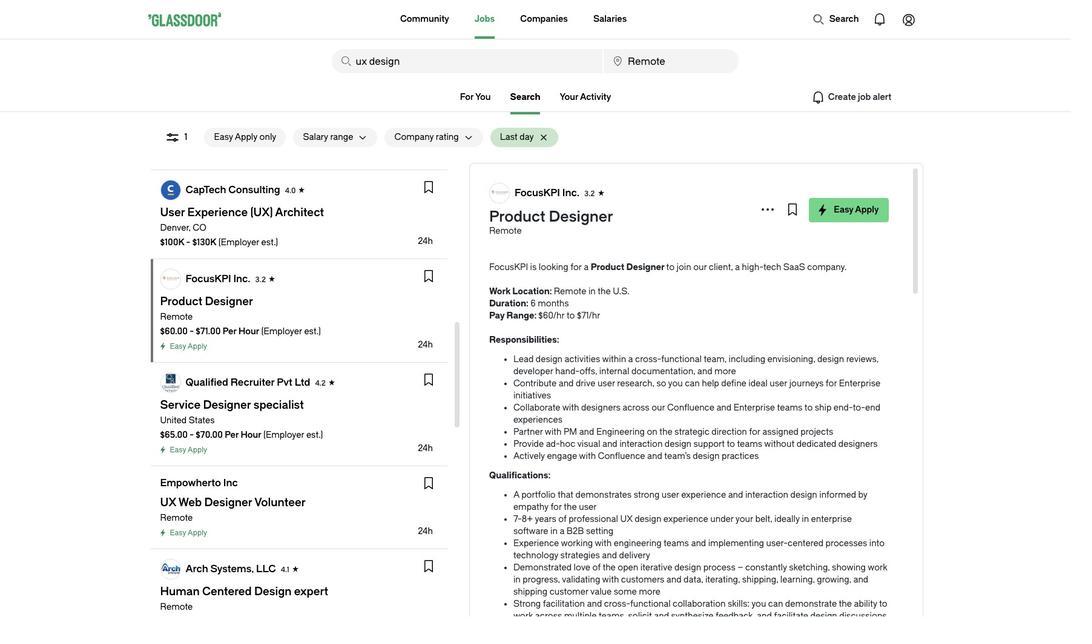 Task type: vqa. For each thing, say whether or not it's contained in the screenshot.
CONCEPTS at the right of page
no



Task type: describe. For each thing, give the bounding box(es) containing it.
months
[[538, 299, 569, 309]]

the inside lead design activities within a cross-functional team, including envisioning, design reviews, developer hand-offs, internal documentation, and more contribute and drive user research, so you can help define ideal user journeys for enterprise initiatives collaborate with designers across our confluence and enterprise teams to ship end-to-end experiences partner with pm and engineering on the strategic direction for assigned projects provide ad-hoc visual and interaction design support to teams without dedicated designers actively engage with confluence and team's design practices
[[660, 427, 673, 437]]

ltd
[[295, 377, 310, 388]]

end-
[[834, 403, 853, 413]]

designer inside product designer remote
[[549, 208, 613, 225]]

(employer inside remote $60.00 - $71.00 per hour (employer est.)
[[261, 327, 302, 337]]

duration:
[[489, 299, 529, 309]]

1 vertical spatial designer
[[627, 262, 665, 273]]

pm
[[564, 427, 577, 437]]

a inside lead design activities within a cross-functional team, including envisioning, design reviews, developer hand-offs, internal documentation, and more contribute and drive user research, so you can help define ideal user journeys for enterprise initiatives collaborate with designers across our confluence and enterprise teams to ship end-to-end experiences partner with pm and engineering on the strategic direction for assigned projects provide ad-hoc visual and interaction design support to teams without dedicated designers actively engage with confluence and team's design practices
[[629, 354, 633, 365]]

design down support
[[693, 451, 720, 462]]

user down internal
[[598, 379, 615, 389]]

est.) inside remote $60.00 - $71.00 per hour (employer est.)
[[304, 327, 321, 337]]

captech
[[186, 184, 226, 196]]

qualifications:
[[489, 471, 551, 481]]

search link
[[510, 92, 541, 102]]

location:
[[513, 287, 552, 297]]

and up direction
[[717, 403, 732, 413]]

states
[[189, 416, 215, 426]]

iterative
[[641, 563, 673, 573]]

1 horizontal spatial of
[[593, 563, 601, 573]]

$71.00
[[196, 327, 221, 337]]

functional inside lead design activities within a cross-functional team, including envisioning, design reviews, developer hand-offs, internal documentation, and more contribute and drive user research, so you can help define ideal user journeys for enterprise initiatives collaborate with designers across our confluence and enterprise teams to ship end-to-end experiences partner with pm and engineering on the strategic direction for assigned projects provide ad-hoc visual and interaction design support to teams without dedicated designers actively engage with confluence and team's design practices
[[662, 354, 702, 365]]

facilitation
[[543, 599, 585, 609]]

to left join at the right of page
[[667, 262, 675, 273]]

solicit
[[629, 611, 652, 617]]

lead
[[514, 354, 534, 365]]

4.1
[[281, 566, 289, 574]]

search button
[[807, 7, 865, 32]]

cross- inside a portfolio that demonstrates strong user experience and interaction design informed by empathy for the user 7-8+ years of professional ux design experience under your belt, ideally in enterprise software in a b2b setting experience working with engineering teams and implementing user-centered processes into technology strategies and delivery demonstrated love of the open iterative design process – constantly sketching, showing work in progress, validating with customers and data, iterating, shipping, learning, growing, and shipping customer value some more strong facilitation and cross-functional collaboration skills: you can demonstrate the ability to work across multiple teams, solicit and synthesize feedback, and facilitate design discussions
[[604, 599, 631, 609]]

partner
[[514, 427, 543, 437]]

actively
[[514, 451, 545, 462]]

strong
[[514, 599, 541, 609]]

arch systems, llc
[[186, 563, 276, 575]]

product inside product designer remote
[[489, 208, 546, 225]]

by
[[859, 490, 868, 500]]

engineering
[[614, 539, 662, 549]]

that
[[558, 490, 574, 500]]

remote $60.00 - $71.00 per hour (employer est.)
[[160, 312, 321, 337]]

per inside the "united states $65.00 - $70.00 per hour (employer est.)"
[[225, 430, 239, 440]]

1 vertical spatial confluence
[[598, 451, 646, 462]]

professional
[[569, 514, 619, 525]]

cross- inside lead design activities within a cross-functional team, including envisioning, design reviews, developer hand-offs, internal documentation, and more contribute and drive user research, so you can help define ideal user journeys for enterprise initiatives collaborate with designers across our confluence and enterprise teams to ship end-to-end experiences partner with pm and engineering on the strategic direction for assigned projects provide ad-hoc visual and interaction design support to teams without dedicated designers actively engage with confluence and team's design practices
[[636, 354, 662, 365]]

experiences
[[514, 415, 563, 425]]

years
[[535, 514, 557, 525]]

to left ship
[[805, 403, 813, 413]]

user up professional on the bottom right of the page
[[579, 502, 597, 513]]

0 horizontal spatial inc.
[[233, 273, 251, 285]]

customer
[[550, 587, 589, 597]]

4.0
[[285, 187, 296, 195]]

easy down $60.00 in the left of the page
[[170, 342, 186, 351]]

captech consulting
[[186, 184, 280, 196]]

design up ideally
[[791, 490, 818, 500]]

responsibilities:
[[489, 335, 559, 345]]

focuskpi for 'focuskpi inc. logo' to the left
[[186, 273, 231, 285]]

dedicated
[[797, 439, 837, 450]]

empowherto
[[160, 477, 221, 489]]

$70.00
[[196, 430, 223, 440]]

easy apply only
[[214, 132, 277, 142]]

company.
[[808, 262, 847, 273]]

and up 'process'
[[691, 539, 707, 549]]

(employer inside the "united states $65.00 - $70.00 per hour (employer est.)"
[[264, 430, 304, 440]]

in inside work location: remote in the u.s. duration: 6 months pay range: $60/hr to $71/hr
[[589, 287, 596, 297]]

for right direction
[[750, 427, 761, 437]]

for you link
[[460, 90, 491, 105]]

denver, co $100k - $130k (employer est.)
[[160, 223, 278, 248]]

b2b
[[567, 526, 584, 537]]

can inside lead design activities within a cross-functional team, including envisioning, design reviews, developer hand-offs, internal documentation, and more contribute and drive user research, so you can help define ideal user journeys for enterprise initiatives collaborate with designers across our confluence and enterprise teams to ship end-to-end experiences partner with pm and engineering on the strategic direction for assigned projects provide ad-hoc visual and interaction design support to teams without dedicated designers actively engage with confluence and team's design practices
[[685, 379, 700, 389]]

8+
[[522, 514, 533, 525]]

Location text field
[[859, 7, 865, 32]]

hour inside the "united states $65.00 - $70.00 per hour (employer est.)"
[[241, 430, 262, 440]]

a right looking
[[584, 262, 589, 273]]

informed
[[820, 490, 857, 500]]

and down hand-
[[559, 379, 574, 389]]

with up value
[[603, 575, 619, 585]]

teams,
[[599, 611, 626, 617]]

facilitate
[[774, 611, 809, 617]]

easy down $65.00
[[170, 446, 186, 454]]

and up help
[[698, 367, 713, 377]]

synthesize
[[672, 611, 714, 617]]

design up data,
[[675, 563, 702, 573]]

salaries
[[594, 14, 627, 24]]

your
[[736, 514, 754, 525]]

captech consulting logo image
[[161, 181, 180, 200]]

delivery
[[619, 551, 651, 561]]

interaction inside a portfolio that demonstrates strong user experience and interaction design informed by empathy for the user 7-8+ years of professional ux design experience under your belt, ideally in enterprise software in a b2b setting experience working with engineering teams and implementing user-centered processes into technology strategies and delivery demonstrated love of the open iterative design process – constantly sketching, showing work in progress, validating with customers and data, iterating, shipping, learning, growing, and shipping customer value some more strong facilitation and cross-functional collaboration skills: you can demonstrate the ability to work across multiple teams, solicit and synthesize feedback, and facilitate design discussions
[[746, 490, 789, 500]]

you
[[476, 92, 491, 102]]

$71/hr
[[577, 311, 601, 321]]

the down that
[[564, 502, 577, 513]]

with up ad-
[[545, 427, 562, 437]]

the left the ability
[[839, 599, 852, 609]]

demonstrate
[[786, 599, 837, 609]]

collaboration
[[673, 599, 726, 609]]

product designer remote
[[489, 208, 613, 236]]

across inside lead design activities within a cross-functional team, including envisioning, design reviews, developer hand-offs, internal documentation, and more contribute and drive user research, so you can help define ideal user journeys for enterprise initiatives collaborate with designers across our confluence and enterprise teams to ship end-to-end experiences partner with pm and engineering on the strategic direction for assigned projects provide ad-hoc visual and interaction design support to teams without dedicated designers actively engage with confluence and team's design practices
[[623, 403, 650, 413]]

company rating
[[395, 132, 459, 142]]

jobs link
[[475, 0, 495, 39]]

1 horizontal spatial focuskpi inc.
[[515, 187, 580, 199]]

feedback,
[[716, 611, 755, 617]]

a left 'high-'
[[735, 262, 740, 273]]

none field search keyword
[[332, 49, 603, 73]]

showing
[[832, 563, 866, 573]]

in up shipping
[[514, 575, 521, 585]]

1 horizontal spatial inc.
[[563, 187, 580, 199]]

0 vertical spatial teams
[[778, 403, 803, 413]]

easy apply inside button
[[834, 205, 879, 215]]

a inside a portfolio that demonstrates strong user experience and interaction design informed by empathy for the user 7-8+ years of professional ux design experience under your belt, ideally in enterprise software in a b2b setting experience working with engineering teams and implementing user-centered processes into technology strategies and delivery demonstrated love of the open iterative design process – constantly sketching, showing work in progress, validating with customers and data, iterating, shipping, learning, growing, and shipping customer value some more strong facilitation and cross-functional collaboration skills: you can demonstrate the ability to work across multiple teams, solicit and synthesize feedback, and facilitate design discussions
[[560, 526, 565, 537]]

est.) inside the "united states $65.00 - $70.00 per hour (employer est.)"
[[306, 430, 323, 440]]

reviews,
[[847, 354, 879, 365]]

with up pm
[[563, 403, 579, 413]]

strategies
[[561, 551, 600, 561]]

and left facilitate
[[757, 611, 772, 617]]

0 horizontal spatial of
[[559, 514, 567, 525]]

salary range button
[[293, 128, 353, 147]]

enterprise
[[812, 514, 852, 525]]

teams inside a portfolio that demonstrates strong user experience and interaction design informed by empathy for the user 7-8+ years of professional ux design experience under your belt, ideally in enterprise software in a b2b setting experience working with engineering teams and implementing user-centered processes into technology strategies and delivery demonstrated love of the open iterative design process – constantly sketching, showing work in progress, validating with customers and data, iterating, shipping, learning, growing, and shipping customer value some more strong facilitation and cross-functional collaboration skills: you can demonstrate the ability to work across multiple teams, solicit and synthesize feedback, and facilitate design discussions
[[664, 539, 689, 549]]

research,
[[618, 379, 655, 389]]

consulting
[[229, 184, 280, 196]]

$65.00
[[160, 430, 188, 440]]

centered
[[788, 539, 824, 549]]

pvt
[[277, 377, 293, 388]]

work location: remote in the u.s. duration: 6 months pay range: $60/hr to $71/hr
[[489, 287, 630, 321]]

per inside remote $60.00 - $71.00 per hour (employer est.)
[[223, 327, 237, 337]]

interaction inside lead design activities within a cross-functional team, including envisioning, design reviews, developer hand-offs, internal documentation, and more contribute and drive user research, so you can help define ideal user journeys for enterprise initiatives collaborate with designers across our confluence and enterprise teams to ship end-to-end experiences partner with pm and engineering on the strategic direction for assigned projects provide ad-hoc visual and interaction design support to teams without dedicated designers actively engage with confluence and team's design practices
[[620, 439, 663, 450]]

salaries link
[[594, 0, 627, 39]]

support
[[694, 439, 725, 450]]

and right solicit
[[654, 611, 669, 617]]

is
[[530, 262, 537, 273]]

1 vertical spatial designers
[[839, 439, 878, 450]]

1 vertical spatial focuskpi
[[489, 262, 528, 273]]

visual
[[578, 439, 601, 450]]

design up team's
[[665, 439, 692, 450]]

for you
[[460, 92, 491, 102]]

empowherto inc
[[160, 477, 238, 489]]

engage
[[547, 451, 577, 462]]

lead design activities within a cross-functional team, including envisioning, design reviews, developer hand-offs, internal documentation, and more contribute and drive user research, so you can help define ideal user journeys for enterprise initiatives collaborate with designers across our confluence and enterprise teams to ship end-to-end experiences partner with pm and engineering on the strategic direction for assigned projects provide ad-hoc visual and interaction design support to teams without dedicated designers actively engage with confluence and team's design practices
[[514, 354, 881, 462]]

open
[[618, 563, 639, 573]]

company
[[395, 132, 434, 142]]

24h for qualified recruiter pvt ltd
[[418, 443, 433, 454]]

pay
[[489, 311, 505, 321]]

24h for focuskpi inc.
[[418, 340, 433, 350]]

3.2 for 'focuskpi inc. logo' to the left
[[255, 276, 266, 284]]

0 vertical spatial designers
[[582, 403, 621, 413]]

for right looking
[[571, 262, 582, 273]]



Task type: locate. For each thing, give the bounding box(es) containing it.
arch systems, llc logo image
[[161, 560, 180, 579]]

(employer right $130k
[[219, 237, 259, 248]]

1 vertical spatial (employer
[[261, 327, 302, 337]]

0 horizontal spatial confluence
[[598, 451, 646, 462]]

focuskpi is looking for a product designer to join our client, a high-tech saas company.
[[489, 262, 847, 273]]

a portfolio that demonstrates strong user experience and interaction design informed by empathy for the user 7-8+ years of professional ux design experience under your belt, ideally in enterprise software in a b2b setting experience working with engineering teams and implementing user-centered processes into technology strategies and delivery demonstrated love of the open iterative design process – constantly sketching, showing work in progress, validating with customers and data, iterating, shipping, learning, growing, and shipping customer value some more strong facilitation and cross-functional collaboration skills: you can demonstrate the ability to work across multiple teams, solicit and synthesize feedback, and facilitate design discussions
[[514, 490, 888, 617]]

qualified recruiter pvt ltd logo image
[[161, 373, 180, 393]]

functional up documentation,
[[662, 354, 702, 365]]

offs,
[[580, 367, 597, 377]]

1 horizontal spatial more
[[715, 367, 736, 377]]

setting
[[586, 526, 614, 537]]

ability
[[854, 599, 878, 609]]

in right ideally
[[802, 514, 809, 525]]

love
[[574, 563, 591, 573]]

0 vertical spatial focuskpi
[[515, 187, 560, 199]]

your activity link
[[560, 92, 611, 102]]

can
[[685, 379, 700, 389], [769, 599, 784, 609]]

focuskpi
[[515, 187, 560, 199], [489, 262, 528, 273], [186, 273, 231, 285]]

1 vertical spatial our
[[652, 403, 665, 413]]

functional inside a portfolio that demonstrates strong user experience and interaction design informed by empathy for the user 7-8+ years of professional ux design experience under your belt, ideally in enterprise software in a b2b setting experience working with engineering teams and implementing user-centered processes into technology strategies and delivery demonstrated love of the open iterative design process – constantly sketching, showing work in progress, validating with customers and data, iterating, shipping, learning, growing, and shipping customer value some more strong facilitation and cross-functional collaboration skills: you can demonstrate the ability to work across multiple teams, solicit and synthesize feedback, and facilitate design discussions
[[631, 599, 671, 609]]

end
[[866, 403, 881, 413]]

value
[[591, 587, 612, 597]]

inc. up remote $60.00 - $71.00 per hour (employer est.)
[[233, 273, 251, 285]]

work down strong
[[514, 611, 533, 617]]

activities
[[565, 354, 601, 365]]

and up your
[[729, 490, 744, 500]]

design right ux
[[635, 514, 662, 525]]

2 vertical spatial teams
[[664, 539, 689, 549]]

apply inside button
[[856, 205, 879, 215]]

the left the 'open' at the bottom right
[[603, 563, 616, 573]]

teams up assigned
[[778, 403, 803, 413]]

3.2 up product designer remote
[[585, 190, 595, 198]]

to down direction
[[727, 439, 735, 450]]

0 vertical spatial across
[[623, 403, 650, 413]]

of
[[559, 514, 567, 525], [593, 563, 601, 573]]

constantly
[[746, 563, 787, 573]]

to inside work location: remote in the u.s. duration: 6 months pay range: $60/hr to $71/hr
[[567, 311, 575, 321]]

qualified
[[186, 377, 228, 388]]

none field search location
[[604, 49, 739, 73]]

hoc
[[560, 439, 576, 450]]

0 vertical spatial focuskpi inc.
[[515, 187, 580, 199]]

shipping
[[514, 587, 548, 597]]

1 horizontal spatial interaction
[[746, 490, 789, 500]]

1 vertical spatial product
[[591, 262, 625, 273]]

define
[[722, 379, 747, 389]]

you right skills:
[[752, 599, 767, 609]]

0 vertical spatial (employer
[[219, 237, 259, 248]]

0 vertical spatial inc.
[[563, 187, 580, 199]]

more inside lead design activities within a cross-functional team, including envisioning, design reviews, developer hand-offs, internal documentation, and more contribute and drive user research, so you can help define ideal user journeys for enterprise initiatives collaborate with designers across our confluence and enterprise teams to ship end-to-end experiences partner with pm and engineering on the strategic direction for assigned projects provide ad-hoc visual and interaction design support to teams without dedicated designers actively engage with confluence and team's design practices
[[715, 367, 736, 377]]

0 horizontal spatial you
[[669, 379, 683, 389]]

teams up iterative in the right of the page
[[664, 539, 689, 549]]

work
[[489, 287, 511, 297]]

apply inside button
[[235, 132, 258, 142]]

focuskpi left the is
[[489, 262, 528, 273]]

2 horizontal spatial teams
[[778, 403, 803, 413]]

- for co
[[186, 237, 190, 248]]

1 vertical spatial cross-
[[604, 599, 631, 609]]

1 button
[[155, 128, 197, 147]]

easy apply button
[[810, 198, 889, 222]]

hour right $71.00
[[239, 327, 259, 337]]

0 horizontal spatial more
[[639, 587, 661, 597]]

3 24h from the top
[[418, 443, 433, 454]]

$100k
[[160, 237, 184, 248]]

with down visual on the right bottom of page
[[579, 451, 596, 462]]

can left help
[[685, 379, 700, 389]]

24h
[[418, 236, 433, 247], [418, 340, 433, 350], [418, 443, 433, 454], [418, 526, 433, 537]]

1 horizontal spatial product
[[591, 262, 625, 273]]

1 vertical spatial search
[[510, 92, 541, 102]]

est.) inside denver, co $100k - $130k (employer est.)
[[261, 237, 278, 248]]

progress,
[[523, 575, 560, 585]]

- left $71.00
[[190, 327, 194, 337]]

2 vertical spatial (employer
[[264, 430, 304, 440]]

and left team's
[[648, 451, 663, 462]]

0 vertical spatial work
[[868, 563, 888, 573]]

0 vertical spatial interaction
[[620, 439, 663, 450]]

remote inside product designer remote
[[489, 226, 522, 236]]

1 vertical spatial more
[[639, 587, 661, 597]]

1 24h from the top
[[418, 236, 433, 247]]

0 vertical spatial can
[[685, 379, 700, 389]]

1 vertical spatial per
[[225, 430, 239, 440]]

more up define
[[715, 367, 736, 377]]

design up developer
[[536, 354, 563, 365]]

to left $71/hr
[[567, 311, 575, 321]]

easy up arch systems, llc logo
[[170, 529, 186, 537]]

product up u.s.
[[591, 262, 625, 273]]

assigned
[[763, 427, 799, 437]]

0 horizontal spatial designers
[[582, 403, 621, 413]]

1 vertical spatial est.)
[[304, 327, 321, 337]]

with down setting
[[595, 539, 612, 549]]

1 horizontal spatial none field
[[604, 49, 739, 73]]

user right strong
[[662, 490, 680, 500]]

inc.
[[563, 187, 580, 199], [233, 273, 251, 285]]

0 vertical spatial 3.2
[[585, 190, 595, 198]]

0 vertical spatial experience
[[682, 490, 726, 500]]

to inside a portfolio that demonstrates strong user experience and interaction design informed by empathy for the user 7-8+ years of professional ux design experience under your belt, ideally in enterprise software in a b2b setting experience working with engineering teams and implementing user-centered processes into technology strategies and delivery demonstrated love of the open iterative design process – constantly sketching, showing work in progress, validating with customers and data, iterating, shipping, learning, growing, and shipping customer value some more strong facilitation and cross-functional collaboration skills: you can demonstrate the ability to work across multiple teams, solicit and synthesize feedback, and facilitate design discussions
[[880, 599, 888, 609]]

for
[[571, 262, 582, 273], [826, 379, 837, 389], [750, 427, 761, 437], [551, 502, 562, 513]]

demonstrates
[[576, 490, 632, 500]]

focuskpi inc. logo image down the last
[[490, 184, 509, 203]]

last
[[500, 132, 518, 142]]

you inside a portfolio that demonstrates strong user experience and interaction design informed by empathy for the user 7-8+ years of professional ux design experience under your belt, ideally in enterprise software in a b2b setting experience working with engineering teams and implementing user-centered processes into technology strategies and delivery demonstrated love of the open iterative design process – constantly sketching, showing work in progress, validating with customers and data, iterating, shipping, learning, growing, and shipping customer value some more strong facilitation and cross-functional collaboration skills: you can demonstrate the ability to work across multiple teams, solicit and synthesize feedback, and facilitate design discussions
[[752, 599, 767, 609]]

can up facilitate
[[769, 599, 784, 609]]

1 horizontal spatial can
[[769, 599, 784, 609]]

Search keyword field
[[332, 49, 603, 73]]

for inside a portfolio that demonstrates strong user experience and interaction design informed by empathy for the user 7-8+ years of professional ux design experience under your belt, ideally in enterprise software in a b2b setting experience working with engineering teams and implementing user-centered processes into technology strategies and delivery demonstrated love of the open iterative design process – constantly sketching, showing work in progress, validating with customers and data, iterating, shipping, learning, growing, and shipping customer value some more strong facilitation and cross-functional collaboration skills: you can demonstrate the ability to work across multiple teams, solicit and synthesize feedback, and facilitate design discussions
[[551, 502, 562, 513]]

0 horizontal spatial work
[[514, 611, 533, 617]]

1 horizontal spatial 3.2
[[585, 190, 595, 198]]

0 vertical spatial designer
[[549, 208, 613, 225]]

0 vertical spatial functional
[[662, 354, 702, 365]]

internal
[[600, 367, 630, 377]]

est.) down consulting
[[261, 237, 278, 248]]

more inside a portfolio that demonstrates strong user experience and interaction design informed by empathy for the user 7-8+ years of professional ux design experience under your belt, ideally in enterprise software in a b2b setting experience working with engineering teams and implementing user-centered processes into technology strategies and delivery demonstrated love of the open iterative design process – constantly sketching, showing work in progress, validating with customers and data, iterating, shipping, learning, growing, and shipping customer value some more strong facilitation and cross-functional collaboration skills: you can demonstrate the ability to work across multiple teams, solicit and synthesize feedback, and facilitate design discussions
[[639, 587, 661, 597]]

est.) up ltd
[[304, 327, 321, 337]]

0 vertical spatial hour
[[239, 327, 259, 337]]

- left $70.00
[[190, 430, 194, 440]]

0 vertical spatial search
[[830, 14, 859, 24]]

designer up u.s.
[[627, 262, 665, 273]]

1 vertical spatial work
[[514, 611, 533, 617]]

designers down drive
[[582, 403, 621, 413]]

companies link
[[521, 0, 568, 39]]

experience left under
[[664, 514, 709, 525]]

0 horizontal spatial cross-
[[604, 599, 631, 609]]

$60.00
[[160, 327, 188, 337]]

of right "years"
[[559, 514, 567, 525]]

user right ideal
[[770, 379, 788, 389]]

0 horizontal spatial designer
[[549, 208, 613, 225]]

1 vertical spatial interaction
[[746, 490, 789, 500]]

focuskpi inc. logo image
[[490, 184, 509, 203], [161, 270, 180, 289]]

2 vertical spatial est.)
[[306, 430, 323, 440]]

0 horizontal spatial product
[[489, 208, 546, 225]]

- inside denver, co $100k - $130k (employer est.)
[[186, 237, 190, 248]]

1 horizontal spatial you
[[752, 599, 767, 609]]

arch
[[186, 563, 208, 575]]

easy inside button
[[834, 205, 854, 215]]

0 vertical spatial you
[[669, 379, 683, 389]]

cross-
[[636, 354, 662, 365], [604, 599, 631, 609]]

1 vertical spatial enterprise
[[734, 403, 775, 413]]

our inside lead design activities within a cross-functional team, including envisioning, design reviews, developer hand-offs, internal documentation, and more contribute and drive user research, so you can help define ideal user journeys for enterprise initiatives collaborate with designers across our confluence and enterprise teams to ship end-to-end experiences partner with pm and engineering on the strategic direction for assigned projects provide ad-hoc visual and interaction design support to teams without dedicated designers actively engage with confluence and team's design practices
[[652, 403, 665, 413]]

0 vertical spatial more
[[715, 367, 736, 377]]

0 horizontal spatial enterprise
[[734, 403, 775, 413]]

cross- up documentation,
[[636, 354, 662, 365]]

0 vertical spatial confluence
[[668, 403, 715, 413]]

processes
[[826, 539, 868, 549]]

of right love
[[593, 563, 601, 573]]

envisioning,
[[768, 354, 816, 365]]

the right on
[[660, 427, 673, 437]]

1 vertical spatial hour
[[241, 430, 262, 440]]

hour inside remote $60.00 - $71.00 per hour (employer est.)
[[239, 327, 259, 337]]

customers
[[621, 575, 665, 585]]

without
[[765, 439, 795, 450]]

Search location field
[[604, 49, 739, 73]]

ux
[[621, 514, 633, 525]]

direction
[[712, 427, 747, 437]]

so
[[657, 379, 667, 389]]

and down engineering
[[603, 439, 618, 450]]

1 vertical spatial across
[[535, 611, 562, 617]]

3.2 up remote $60.00 - $71.00 per hour (employer est.)
[[255, 276, 266, 284]]

for down that
[[551, 502, 562, 513]]

in up $71/hr
[[589, 287, 596, 297]]

1 horizontal spatial designer
[[627, 262, 665, 273]]

designer up looking
[[549, 208, 613, 225]]

1 vertical spatial can
[[769, 599, 784, 609]]

community link
[[400, 0, 449, 39]]

experience up under
[[682, 490, 726, 500]]

for
[[460, 92, 474, 102]]

enterprise up "to-"
[[840, 379, 881, 389]]

experience
[[514, 539, 559, 549]]

0 horizontal spatial can
[[685, 379, 700, 389]]

1 horizontal spatial enterprise
[[840, 379, 881, 389]]

confluence down engineering
[[598, 451, 646, 462]]

- for states
[[190, 430, 194, 440]]

1 horizontal spatial teams
[[737, 439, 763, 450]]

across down research, on the right of the page
[[623, 403, 650, 413]]

designer
[[549, 208, 613, 225], [627, 262, 665, 273]]

can inside a portfolio that demonstrates strong user experience and interaction design informed by empathy for the user 7-8+ years of professional ux design experience under your belt, ideally in enterprise software in a b2b setting experience working with engineering teams and implementing user-centered processes into technology strategies and delivery demonstrated love of the open iterative design process – constantly sketching, showing work in progress, validating with customers and data, iterating, shipping, learning, growing, and shipping customer value some more strong facilitation and cross-functional collaboration skills: you can demonstrate the ability to work across multiple teams, solicit and synthesize feedback, and facilitate design discussions
[[769, 599, 784, 609]]

- left $130k
[[186, 237, 190, 248]]

validating
[[562, 575, 601, 585]]

0 vertical spatial product
[[489, 208, 546, 225]]

2 vertical spatial -
[[190, 430, 194, 440]]

more down customers
[[639, 587, 661, 597]]

focuskpi inc. down $130k
[[186, 273, 251, 285]]

inc. up product designer remote
[[563, 187, 580, 199]]

1 vertical spatial -
[[190, 327, 194, 337]]

hour right $70.00
[[241, 430, 262, 440]]

design left reviews,
[[818, 354, 845, 365]]

across down facilitation
[[535, 611, 562, 617]]

0 horizontal spatial focuskpi inc. logo image
[[161, 270, 180, 289]]

the inside work location: remote in the u.s. duration: 6 months pay range: $60/hr to $71/hr
[[598, 287, 611, 297]]

and
[[698, 367, 713, 377], [559, 379, 574, 389], [717, 403, 732, 413], [580, 427, 595, 437], [603, 439, 618, 450], [648, 451, 663, 462], [729, 490, 744, 500], [691, 539, 707, 549], [602, 551, 617, 561], [667, 575, 682, 585], [854, 575, 869, 585], [587, 599, 602, 609], [654, 611, 669, 617], [757, 611, 772, 617]]

documentation,
[[632, 367, 696, 377]]

per right $71.00
[[223, 327, 237, 337]]

0 vertical spatial cross-
[[636, 354, 662, 365]]

1 vertical spatial 3.2
[[255, 276, 266, 284]]

0 vertical spatial est.)
[[261, 237, 278, 248]]

remote inside work location: remote in the u.s. duration: 6 months pay range: $60/hr to $71/hr
[[554, 287, 587, 297]]

functional up solicit
[[631, 599, 671, 609]]

implementing
[[709, 539, 765, 549]]

1 horizontal spatial our
[[694, 262, 707, 273]]

easy
[[214, 132, 233, 142], [834, 205, 854, 215], [170, 342, 186, 351], [170, 446, 186, 454], [170, 529, 186, 537]]

0 horizontal spatial interaction
[[620, 439, 663, 450]]

tech
[[764, 262, 782, 273]]

our down so
[[652, 403, 665, 413]]

0 vertical spatial focuskpi inc. logo image
[[490, 184, 509, 203]]

easy apply only button
[[204, 128, 286, 147]]

rating
[[436, 132, 459, 142]]

1 horizontal spatial focuskpi inc. logo image
[[490, 184, 509, 203]]

across
[[623, 403, 650, 413], [535, 611, 562, 617]]

1 vertical spatial of
[[593, 563, 601, 573]]

easy inside button
[[214, 132, 233, 142]]

per right $70.00
[[225, 430, 239, 440]]

ship
[[815, 403, 832, 413]]

0 vertical spatial our
[[694, 262, 707, 273]]

24h for captech consulting
[[418, 236, 433, 247]]

jobs
[[475, 14, 495, 24]]

and down value
[[587, 599, 602, 609]]

0 horizontal spatial search
[[510, 92, 541, 102]]

range:
[[507, 311, 537, 321]]

None field
[[332, 49, 603, 73], [604, 49, 739, 73]]

into
[[870, 539, 885, 549]]

engineering
[[597, 427, 645, 437]]

2 vertical spatial focuskpi
[[186, 273, 231, 285]]

0 horizontal spatial none field
[[332, 49, 603, 73]]

0 vertical spatial -
[[186, 237, 190, 248]]

technology
[[514, 551, 559, 561]]

1 none field from the left
[[332, 49, 603, 73]]

our right join at the right of page
[[694, 262, 707, 273]]

- inside remote $60.00 - $71.00 per hour (employer est.)
[[190, 327, 194, 337]]

enterprise down ideal
[[734, 403, 775, 413]]

7-
[[514, 514, 522, 525]]

focuskpi inc. up product designer remote
[[515, 187, 580, 199]]

to
[[667, 262, 675, 273], [567, 311, 575, 321], [805, 403, 813, 413], [727, 439, 735, 450], [880, 599, 888, 609]]

a left b2b
[[560, 526, 565, 537]]

(employer
[[219, 237, 259, 248], [261, 327, 302, 337], [264, 430, 304, 440]]

interaction up belt,
[[746, 490, 789, 500]]

salary range
[[303, 132, 353, 142]]

1 vertical spatial focuskpi inc.
[[186, 273, 251, 285]]

in down "years"
[[551, 526, 558, 537]]

you inside lead design activities within a cross-functional team, including envisioning, design reviews, developer hand-offs, internal documentation, and more contribute and drive user research, so you can help define ideal user journeys for enterprise initiatives collaborate with designers across our confluence and enterprise teams to ship end-to-end experiences partner with pm and engineering on the strategic direction for assigned projects provide ad-hoc visual and interaction design support to teams without dedicated designers actively engage with confluence and team's design practices
[[669, 379, 683, 389]]

1 horizontal spatial cross-
[[636, 354, 662, 365]]

(employer inside denver, co $100k - $130k (employer est.)
[[219, 237, 259, 248]]

0 vertical spatial of
[[559, 514, 567, 525]]

community
[[400, 14, 449, 24]]

ideal
[[749, 379, 768, 389]]

and down showing
[[854, 575, 869, 585]]

qualified recruiter pvt ltd
[[186, 377, 310, 388]]

0 vertical spatial per
[[223, 327, 237, 337]]

designers down "to-"
[[839, 439, 878, 450]]

- inside the "united states $65.00 - $70.00 per hour (employer est.)"
[[190, 430, 194, 440]]

focuskpi down $130k
[[186, 273, 231, 285]]

apply
[[235, 132, 258, 142], [856, 205, 879, 215], [188, 342, 207, 351], [188, 446, 207, 454], [188, 529, 207, 537]]

3.2 for right 'focuskpi inc. logo'
[[585, 190, 595, 198]]

(employer down pvt
[[264, 430, 304, 440]]

0 vertical spatial enterprise
[[840, 379, 881, 389]]

design down demonstrate
[[811, 611, 838, 617]]

1 vertical spatial experience
[[664, 514, 709, 525]]

a right within
[[629, 354, 633, 365]]

interaction down on
[[620, 439, 663, 450]]

2 24h from the top
[[418, 340, 433, 350]]

you right so
[[669, 379, 683, 389]]

and left data,
[[667, 575, 682, 585]]

search
[[830, 14, 859, 24], [510, 92, 541, 102]]

1 horizontal spatial across
[[623, 403, 650, 413]]

0 horizontal spatial teams
[[664, 539, 689, 549]]

denver,
[[160, 223, 191, 233]]

focuskpi for right 'focuskpi inc. logo'
[[515, 187, 560, 199]]

journeys
[[790, 379, 824, 389]]

with
[[563, 403, 579, 413], [545, 427, 562, 437], [579, 451, 596, 462], [595, 539, 612, 549], [603, 575, 619, 585]]

4 24h from the top
[[418, 526, 433, 537]]

inc
[[223, 477, 238, 489]]

search inside button
[[830, 14, 859, 24]]

0 horizontal spatial focuskpi inc.
[[186, 273, 251, 285]]

1 vertical spatial inc.
[[233, 273, 251, 285]]

remote inside remote $60.00 - $71.00 per hour (employer est.)
[[160, 312, 193, 322]]

across inside a portfolio that demonstrates strong user experience and interaction design informed by empathy for the user 7-8+ years of professional ux design experience under your belt, ideally in enterprise software in a b2b setting experience working with engineering teams and implementing user-centered processes into technology strategies and delivery demonstrated love of the open iterative design process – constantly sketching, showing work in progress, validating with customers and data, iterating, shipping, learning, growing, and shipping customer value some more strong facilitation and cross-functional collaboration skills: you can demonstrate the ability to work across multiple teams, solicit and synthesize feedback, and facilitate design discussions
[[535, 611, 562, 617]]

co
[[193, 223, 206, 233]]

process
[[704, 563, 736, 573]]

developer
[[514, 367, 553, 377]]

united states $65.00 - $70.00 per hour (employer est.)
[[160, 416, 323, 440]]

and up visual on the right bottom of page
[[580, 427, 595, 437]]

1 horizontal spatial confluence
[[668, 403, 715, 413]]

0 horizontal spatial across
[[535, 611, 562, 617]]

focuskpi up product designer remote
[[515, 187, 560, 199]]

1 vertical spatial functional
[[631, 599, 671, 609]]

0 horizontal spatial 3.2
[[255, 276, 266, 284]]

1 vertical spatial focuskpi inc. logo image
[[161, 270, 180, 289]]

and left delivery
[[602, 551, 617, 561]]

remote
[[489, 226, 522, 236], [554, 287, 587, 297], [160, 312, 193, 322], [160, 513, 193, 523], [160, 602, 193, 612]]

2 none field from the left
[[604, 49, 739, 73]]

focuskpi inc. logo image down $100k
[[161, 270, 180, 289]]

cross- up the "teams,"
[[604, 599, 631, 609]]

drive
[[576, 379, 596, 389]]

1 horizontal spatial search
[[830, 14, 859, 24]]

easy right 1
[[214, 132, 233, 142]]

1 vertical spatial you
[[752, 599, 767, 609]]

1 vertical spatial teams
[[737, 439, 763, 450]]

for right journeys
[[826, 379, 837, 389]]



